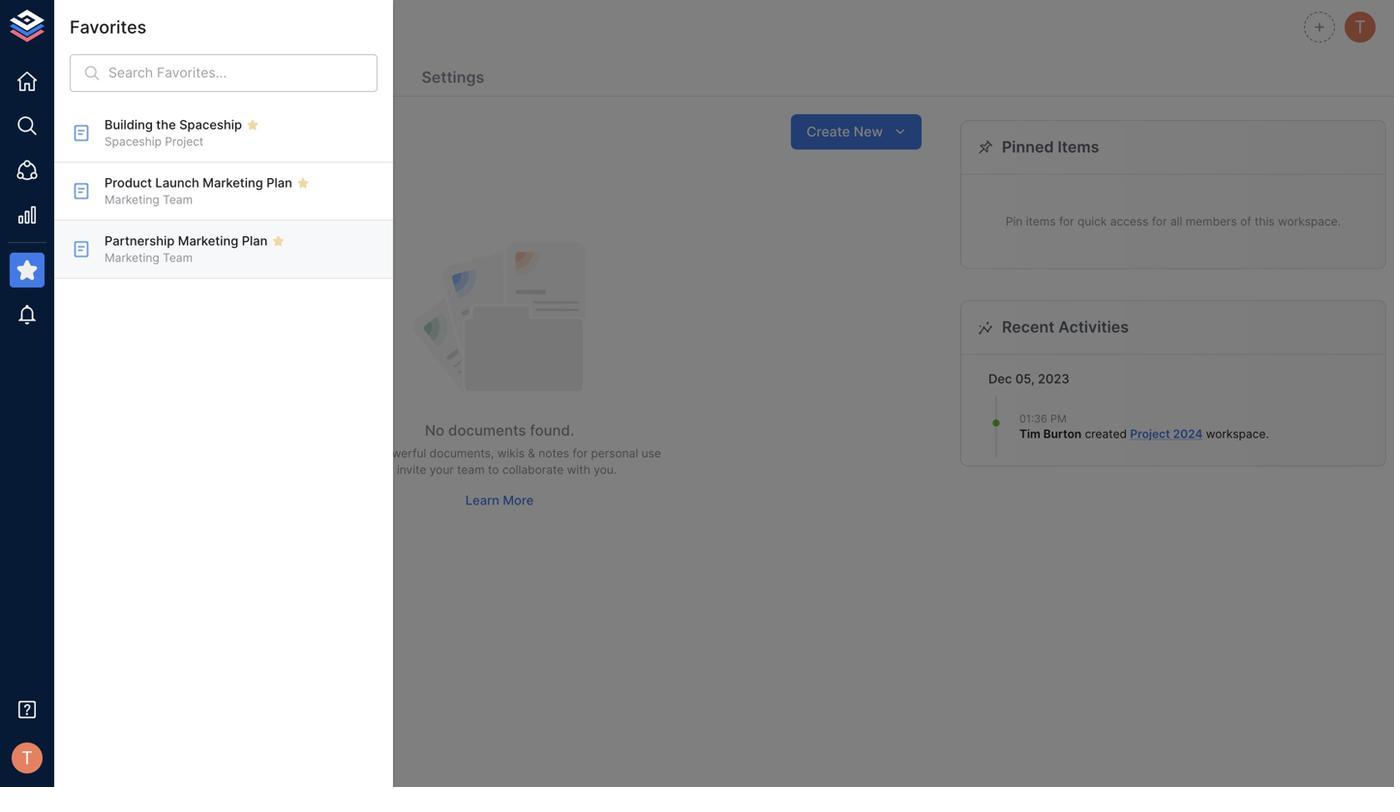 Task type: describe. For each thing, give the bounding box(es) containing it.
recent
[[1002, 318, 1055, 337]]

product
[[105, 175, 152, 190]]

your
[[430, 463, 454, 477]]

&
[[528, 447, 535, 461]]

launch
[[155, 175, 199, 190]]

no
[[425, 422, 445, 439]]

1 vertical spatial project
[[165, 135, 204, 149]]

home
[[173, 124, 209, 139]]

partnership marketing plan
[[105, 233, 268, 248]]

notes
[[539, 447, 569, 461]]

0 horizontal spatial t button
[[6, 737, 48, 780]]

create new
[[807, 123, 883, 140]]

no documents found. create powerful documents, wikis & notes for personal use or invite your team to collaborate with you.
[[338, 422, 661, 477]]

settings
[[422, 68, 484, 87]]

marketing right "launch"
[[203, 175, 263, 190]]

marketing down product
[[105, 193, 159, 207]]

use
[[642, 447, 661, 461]]

assets link
[[210, 60, 277, 97]]

1 vertical spatial plan
[[242, 233, 268, 248]]

marketing team for partnership
[[105, 251, 193, 265]]

05,
[[1016, 371, 1035, 386]]

pinned
[[1002, 138, 1054, 156]]

01:36 pm tim burton created project 2024 workspace .
[[1020, 412, 1269, 441]]

project 2024
[[116, 14, 241, 39]]

t for the leftmost 't' button
[[21, 747, 33, 769]]

documents link
[[77, 60, 179, 97]]

items
[[1058, 138, 1100, 156]]

pinned items
[[1002, 138, 1100, 156]]

create inside create new button
[[807, 123, 850, 140]]

0 vertical spatial project
[[116, 14, 185, 39]]

1 horizontal spatial for
[[1059, 214, 1075, 228]]

partnership
[[105, 233, 175, 248]]

create inside no documents found. create powerful documents, wikis & notes for personal use or invite your team to collaborate with you.
[[338, 447, 375, 461]]

team
[[457, 463, 485, 477]]

or
[[382, 463, 394, 477]]

new
[[854, 123, 883, 140]]

favorites
[[70, 16, 147, 38]]

for inside no documents found. create powerful documents, wikis & notes for personal use or invite your team to collaborate with you.
[[573, 447, 588, 461]]

personal
[[591, 447, 638, 461]]

you.
[[594, 463, 617, 477]]

0 horizontal spatial spaceship
[[105, 135, 162, 149]]

0 vertical spatial plan
[[267, 175, 292, 190]]

learn more
[[466, 493, 534, 508]]

burton
[[1044, 427, 1082, 441]]

created
[[1085, 427, 1127, 441]]

documents
[[448, 422, 526, 439]]

access
[[1111, 214, 1149, 228]]

members
[[1186, 214, 1237, 228]]

2023
[[1038, 371, 1070, 386]]

dec 05, 2023
[[989, 371, 1070, 386]]

2 horizontal spatial for
[[1152, 214, 1167, 228]]

items
[[1026, 214, 1056, 228]]

product launch marketing plan
[[105, 175, 292, 190]]

1 horizontal spatial t button
[[1342, 9, 1379, 46]]

create new button
[[791, 114, 922, 149]]

settings link
[[414, 60, 492, 97]]

dec
[[989, 371, 1012, 386]]



Task type: vqa. For each thing, say whether or not it's contained in the screenshot.


Task type: locate. For each thing, give the bounding box(es) containing it.
plan
[[267, 175, 292, 190], [242, 233, 268, 248]]

spaceship
[[179, 117, 242, 132], [105, 135, 162, 149]]

0 vertical spatial team
[[163, 193, 193, 207]]

1 horizontal spatial spaceship
[[179, 117, 242, 132]]

workspace home
[[103, 124, 209, 139]]

this
[[1255, 214, 1275, 228]]

0 vertical spatial marketing team
[[105, 193, 193, 207]]

create left new
[[807, 123, 850, 140]]

for left the all
[[1152, 214, 1167, 228]]

documents
[[85, 68, 171, 87]]

for left quick
[[1059, 214, 1075, 228]]

spaceship project
[[105, 135, 204, 149]]

for up with
[[573, 447, 588, 461]]

workspace
[[1206, 427, 1266, 441]]

project right created
[[1131, 427, 1170, 441]]

1 horizontal spatial t
[[1355, 16, 1366, 38]]

building the spaceship
[[105, 117, 242, 132]]

spaceship right the
[[179, 117, 242, 132]]

found.
[[530, 422, 574, 439]]

marketing team down partnership
[[105, 251, 193, 265]]

recent activities
[[1002, 318, 1129, 337]]

2 marketing team from the top
[[105, 251, 193, 265]]

0 horizontal spatial t
[[21, 747, 33, 769]]

project inside the 01:36 pm tim burton created project 2024 workspace .
[[1131, 427, 1170, 441]]

0 vertical spatial 2024
[[190, 14, 241, 39]]

powerful
[[378, 447, 426, 461]]

project down building the spaceship
[[165, 135, 204, 149]]

marketing down partnership
[[105, 251, 159, 265]]

marketing team
[[105, 193, 193, 207], [105, 251, 193, 265]]

for
[[1059, 214, 1075, 228], [1152, 214, 1167, 228], [573, 447, 588, 461]]

.
[[1266, 427, 1269, 441]]

team
[[163, 193, 193, 207], [163, 251, 193, 265]]

project
[[116, 14, 185, 39], [165, 135, 204, 149], [1131, 427, 1170, 441]]

project up documents
[[116, 14, 185, 39]]

0 vertical spatial t button
[[1342, 9, 1379, 46]]

pin items for quick access for all members of this workspace.
[[1006, 214, 1341, 228]]

to
[[488, 463, 499, 477]]

learn
[[466, 493, 500, 508]]

1 vertical spatial spaceship
[[105, 135, 162, 149]]

1 horizontal spatial 2024
[[1173, 427, 1203, 441]]

0 horizontal spatial 2024
[[190, 14, 241, 39]]

1 vertical spatial t
[[21, 747, 33, 769]]

01:36
[[1020, 412, 1048, 425]]

0 horizontal spatial for
[[573, 447, 588, 461]]

tim
[[1020, 427, 1041, 441]]

workspace.
[[1278, 214, 1341, 228]]

2024
[[190, 14, 241, 39], [1173, 427, 1203, 441]]

2 vertical spatial project
[[1131, 427, 1170, 441]]

assets
[[218, 68, 269, 87]]

0 vertical spatial t
[[1355, 16, 1366, 38]]

team down "launch"
[[163, 193, 193, 207]]

invite
[[397, 463, 426, 477]]

workspace home link
[[77, 123, 209, 141]]

marketing down "product launch marketing plan"
[[178, 233, 239, 248]]

t
[[1355, 16, 1366, 38], [21, 747, 33, 769]]

of
[[1241, 214, 1252, 228]]

marketing team down product
[[105, 193, 193, 207]]

project 2024 link
[[1131, 427, 1203, 441]]

all
[[1171, 214, 1183, 228]]

create left powerful
[[338, 447, 375, 461]]

activities
[[1059, 318, 1129, 337]]

1 marketing team from the top
[[105, 193, 193, 207]]

learn more button
[[461, 486, 539, 516]]

quick
[[1078, 214, 1107, 228]]

more
[[503, 493, 534, 508]]

1 vertical spatial create
[[338, 447, 375, 461]]

marketing
[[203, 175, 263, 190], [105, 193, 159, 207], [178, 233, 239, 248], [105, 251, 159, 265]]

2 team from the top
[[163, 251, 193, 265]]

0 horizontal spatial create
[[338, 447, 375, 461]]

the
[[156, 117, 176, 132]]

2024 left workspace
[[1173, 427, 1203, 441]]

t for rightmost 't' button
[[1355, 16, 1366, 38]]

0 vertical spatial create
[[807, 123, 850, 140]]

with
[[567, 463, 591, 477]]

1 vertical spatial 2024
[[1173, 427, 1203, 441]]

team for launch
[[163, 193, 193, 207]]

building
[[105, 117, 153, 132]]

team down partnership marketing plan
[[163, 251, 193, 265]]

1 vertical spatial marketing team
[[105, 251, 193, 265]]

1 team from the top
[[163, 193, 193, 207]]

2024 up search favorites... text box
[[190, 14, 241, 39]]

team for marketing
[[163, 251, 193, 265]]

marketing team for product
[[105, 193, 193, 207]]

pm
[[1051, 412, 1067, 425]]

1 vertical spatial t button
[[6, 737, 48, 780]]

t button
[[1342, 9, 1379, 46], [6, 737, 48, 780]]

1 horizontal spatial create
[[807, 123, 850, 140]]

documents,
[[430, 447, 494, 461]]

collaborate
[[502, 463, 564, 477]]

0 vertical spatial spaceship
[[179, 117, 242, 132]]

wikis
[[497, 447, 525, 461]]

2024 inside the 01:36 pm tim burton created project 2024 workspace .
[[1173, 427, 1203, 441]]

spaceship down building on the top of page
[[105, 135, 162, 149]]

create
[[807, 123, 850, 140], [338, 447, 375, 461]]

Search Favorites... text field
[[108, 54, 378, 92]]

1 vertical spatial team
[[163, 251, 193, 265]]

pin
[[1006, 214, 1023, 228]]

workspace
[[103, 124, 170, 139]]



